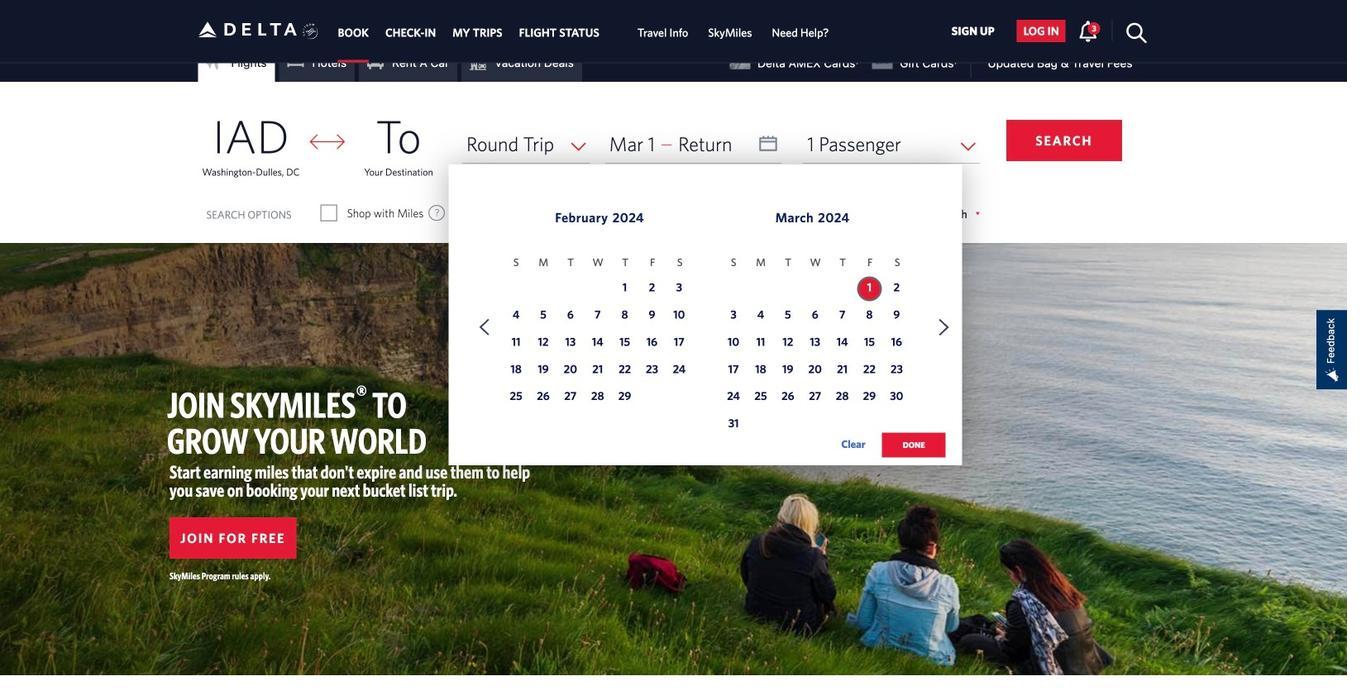 Task type: vqa. For each thing, say whether or not it's contained in the screenshot.
Skyteam image
yes



Task type: locate. For each thing, give the bounding box(es) containing it.
delta air lines image
[[198, 4, 297, 55]]

None checkbox
[[617, 205, 632, 222]]

None checkbox
[[321, 205, 336, 222]]

skyteam image
[[303, 6, 319, 57]]

tab panel
[[0, 82, 1347, 475]]

tab list
[[330, 0, 839, 62]]

None field
[[462, 125, 590, 163], [803, 125, 980, 163], [462, 125, 590, 163], [803, 125, 980, 163]]

None text field
[[605, 125, 782, 163]]



Task type: describe. For each thing, give the bounding box(es) containing it.
calendar expanded, use arrow keys to select date application
[[449, 165, 963, 475]]



